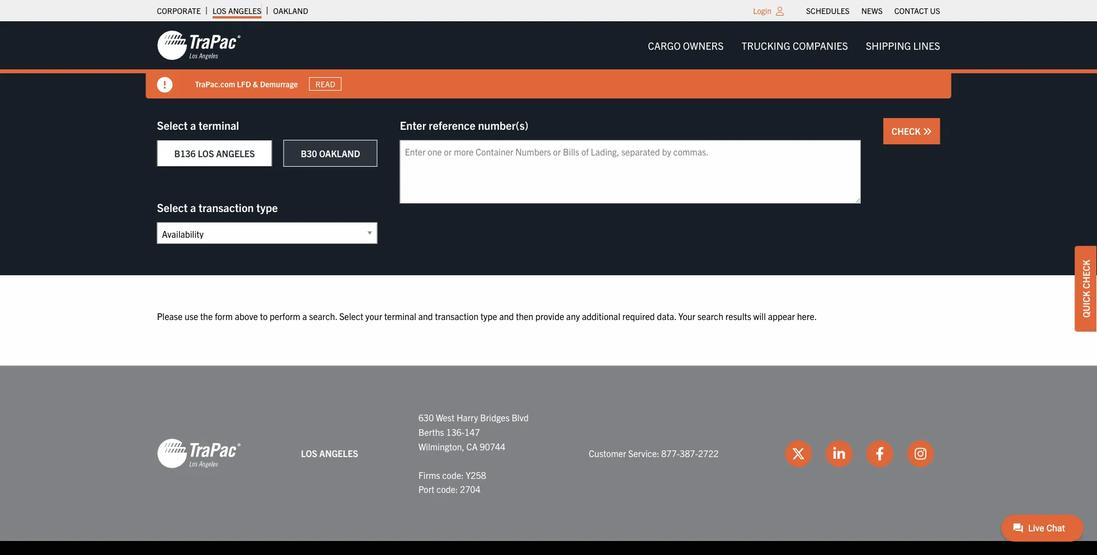 Task type: vqa. For each thing, say whether or not it's contained in the screenshot.
Shipping Lines
yes



Task type: describe. For each thing, give the bounding box(es) containing it.
then
[[516, 310, 534, 322]]

0 horizontal spatial transaction
[[199, 200, 254, 214]]

2 vertical spatial select
[[339, 310, 363, 322]]

trapac.com lfd & demurrage
[[195, 79, 298, 89]]

shipping lines
[[866, 39, 941, 51]]

enter reference number(s)
[[400, 118, 529, 132]]

customer
[[589, 448, 626, 459]]

1 horizontal spatial transaction
[[435, 310, 479, 322]]

a for terminal
[[190, 118, 196, 132]]

oakland link
[[273, 3, 308, 18]]

1 horizontal spatial terminal
[[384, 310, 416, 322]]

b30
[[301, 148, 317, 159]]

use
[[185, 310, 198, 322]]

cargo owners link
[[639, 34, 733, 57]]

1 horizontal spatial los angeles
[[301, 448, 358, 459]]

blvd
[[512, 412, 529, 423]]

reference
[[429, 118, 476, 132]]

the
[[200, 310, 213, 322]]

select a transaction type
[[157, 200, 278, 214]]

number(s)
[[478, 118, 529, 132]]

shipping
[[866, 39, 911, 51]]

0 horizontal spatial terminal
[[199, 118, 239, 132]]

cargo owners
[[648, 39, 724, 51]]

results
[[726, 310, 752, 322]]

check inside button
[[892, 125, 923, 137]]

customer service: 877-387-2722
[[589, 448, 719, 459]]

footer containing 630 west harry bridges blvd
[[0, 366, 1098, 555]]

appear
[[768, 310, 795, 322]]

1 vertical spatial oakland
[[319, 148, 360, 159]]

2 and from the left
[[500, 310, 514, 322]]

perform
[[270, 310, 300, 322]]

wilmington,
[[419, 441, 465, 452]]

0 vertical spatial code:
[[442, 469, 464, 480]]

data.
[[657, 310, 677, 322]]

companies
[[793, 39, 848, 51]]

your
[[366, 310, 382, 322]]

port
[[419, 484, 435, 495]]

90744
[[480, 441, 506, 452]]

quick
[[1081, 291, 1092, 318]]

0 horizontal spatial type
[[256, 200, 278, 214]]

menu bar containing cargo owners
[[639, 34, 950, 57]]

2704
[[460, 484, 481, 495]]

please
[[157, 310, 183, 322]]

lines
[[914, 39, 941, 51]]

los angeles image inside footer
[[157, 438, 241, 469]]

schedules
[[807, 6, 850, 16]]

here.
[[797, 310, 817, 322]]

trucking companies
[[742, 39, 848, 51]]

select for select a terminal
[[157, 118, 188, 132]]

2722
[[698, 448, 719, 459]]

1 vertical spatial los
[[198, 148, 214, 159]]

contact us link
[[895, 3, 941, 18]]

0 vertical spatial oakland
[[273, 6, 308, 16]]

check button
[[884, 118, 941, 144]]

schedules link
[[807, 3, 850, 18]]

demurrage
[[260, 79, 298, 89]]

lfd
[[237, 79, 251, 89]]

above
[[235, 310, 258, 322]]

us
[[930, 6, 941, 16]]

387-
[[680, 448, 698, 459]]

1 horizontal spatial type
[[481, 310, 497, 322]]

877-
[[662, 448, 680, 459]]

630
[[419, 412, 434, 423]]

provide
[[536, 310, 564, 322]]

berths
[[419, 426, 444, 438]]

y258
[[466, 469, 486, 480]]

read link
[[309, 77, 342, 91]]

a for transaction
[[190, 200, 196, 214]]

&
[[253, 79, 258, 89]]

enter
[[400, 118, 426, 132]]



Task type: locate. For each thing, give the bounding box(es) containing it.
a left the search.
[[303, 310, 307, 322]]

1 vertical spatial los angeles image
[[157, 438, 241, 469]]

1 vertical spatial select
[[157, 200, 188, 214]]

search
[[698, 310, 724, 322]]

b136
[[174, 148, 196, 159]]

banner
[[0, 21, 1098, 99]]

select down 'b136'
[[157, 200, 188, 214]]

oakland
[[273, 6, 308, 16], [319, 148, 360, 159]]

0 vertical spatial los angeles
[[213, 6, 262, 16]]

additional
[[582, 310, 621, 322]]

0 horizontal spatial and
[[418, 310, 433, 322]]

trucking
[[742, 39, 791, 51]]

1 vertical spatial code:
[[437, 484, 458, 495]]

shipping lines link
[[857, 34, 950, 57]]

a down 'b136'
[[190, 200, 196, 214]]

2 vertical spatial los
[[301, 448, 317, 459]]

bridges
[[480, 412, 510, 423]]

1 los angeles image from the top
[[157, 30, 241, 61]]

news link
[[862, 3, 883, 18]]

and right your
[[418, 310, 433, 322]]

trucking companies link
[[733, 34, 857, 57]]

2 vertical spatial angeles
[[319, 448, 358, 459]]

search.
[[309, 310, 337, 322]]

1 vertical spatial menu bar
[[639, 34, 950, 57]]

code: right port at the left bottom of page
[[437, 484, 458, 495]]

and left then
[[500, 310, 514, 322]]

0 horizontal spatial oakland
[[273, 6, 308, 16]]

required
[[623, 310, 655, 322]]

select up 'b136'
[[157, 118, 188, 132]]

los angeles
[[213, 6, 262, 16], [301, 448, 358, 459]]

service:
[[629, 448, 660, 459]]

menu bar down light image
[[639, 34, 950, 57]]

select left your
[[339, 310, 363, 322]]

solid image
[[157, 77, 173, 93]]

solid image
[[923, 127, 932, 136]]

1 horizontal spatial oakland
[[319, 148, 360, 159]]

will
[[754, 310, 766, 322]]

oakland right los angeles link
[[273, 6, 308, 16]]

contact us
[[895, 6, 941, 16]]

to
[[260, 310, 268, 322]]

and
[[418, 310, 433, 322], [500, 310, 514, 322]]

terminal
[[199, 118, 239, 132], [384, 310, 416, 322]]

terminal up b136 los angeles
[[199, 118, 239, 132]]

0 vertical spatial angeles
[[228, 6, 262, 16]]

code:
[[442, 469, 464, 480], [437, 484, 458, 495]]

0 vertical spatial menu bar
[[801, 3, 946, 18]]

Enter reference number(s) text field
[[400, 140, 861, 204]]

cargo
[[648, 39, 681, 51]]

0 vertical spatial los
[[213, 6, 226, 16]]

read
[[316, 79, 335, 89]]

quick check link
[[1075, 246, 1098, 332]]

1 vertical spatial los angeles
[[301, 448, 358, 459]]

1 vertical spatial type
[[481, 310, 497, 322]]

corporate link
[[157, 3, 201, 18]]

b136 los angeles
[[174, 148, 255, 159]]

type
[[256, 200, 278, 214], [481, 310, 497, 322]]

your
[[679, 310, 696, 322]]

banner containing cargo owners
[[0, 21, 1098, 99]]

los
[[213, 6, 226, 16], [198, 148, 214, 159], [301, 448, 317, 459]]

news
[[862, 6, 883, 16]]

light image
[[776, 7, 784, 16]]

angeles inside footer
[[319, 448, 358, 459]]

please use the form above to perform a search. select your terminal and transaction type and then provide any additional required data. your search results will appear here.
[[157, 310, 817, 322]]

1 and from the left
[[418, 310, 433, 322]]

firms
[[419, 469, 440, 480]]

menu bar containing schedules
[[801, 3, 946, 18]]

0 vertical spatial terminal
[[199, 118, 239, 132]]

login
[[754, 6, 772, 16]]

terminal right your
[[384, 310, 416, 322]]

owners
[[683, 39, 724, 51]]

trapac.com
[[195, 79, 235, 89]]

1 horizontal spatial and
[[500, 310, 514, 322]]

1 vertical spatial angeles
[[216, 148, 255, 159]]

footer
[[0, 366, 1098, 555]]

0 vertical spatial select
[[157, 118, 188, 132]]

transaction
[[199, 200, 254, 214], [435, 310, 479, 322]]

0 vertical spatial los angeles image
[[157, 30, 241, 61]]

0 vertical spatial a
[[190, 118, 196, 132]]

menu bar up shipping
[[801, 3, 946, 18]]

los angeles link
[[213, 3, 262, 18]]

ca
[[467, 441, 478, 452]]

select for select a transaction type
[[157, 200, 188, 214]]

select a terminal
[[157, 118, 239, 132]]

1 vertical spatial check
[[1081, 260, 1092, 289]]

login link
[[754, 6, 772, 16]]

west
[[436, 412, 455, 423]]

corporate
[[157, 6, 201, 16]]

0 horizontal spatial check
[[892, 125, 923, 137]]

a up 'b136'
[[190, 118, 196, 132]]

0 vertical spatial type
[[256, 200, 278, 214]]

0 vertical spatial check
[[892, 125, 923, 137]]

1 vertical spatial a
[[190, 200, 196, 214]]

2 vertical spatial a
[[303, 310, 307, 322]]

1 vertical spatial terminal
[[384, 310, 416, 322]]

firms code:  y258 port code:  2704
[[419, 469, 486, 495]]

code: up 2704
[[442, 469, 464, 480]]

a
[[190, 118, 196, 132], [190, 200, 196, 214], [303, 310, 307, 322]]

harry
[[457, 412, 478, 423]]

menu bar
[[801, 3, 946, 18], [639, 34, 950, 57]]

contact
[[895, 6, 929, 16]]

147
[[465, 426, 480, 438]]

0 horizontal spatial los angeles
[[213, 6, 262, 16]]

2 los angeles image from the top
[[157, 438, 241, 469]]

0 vertical spatial transaction
[[199, 200, 254, 214]]

1 vertical spatial transaction
[[435, 310, 479, 322]]

630 west harry bridges blvd berths 136-147 wilmington, ca 90744
[[419, 412, 529, 452]]

oakland right b30
[[319, 148, 360, 159]]

select
[[157, 118, 188, 132], [157, 200, 188, 214], [339, 310, 363, 322]]

quick check
[[1081, 260, 1092, 318]]

form
[[215, 310, 233, 322]]

check
[[892, 125, 923, 137], [1081, 260, 1092, 289]]

136-
[[446, 426, 465, 438]]

1 horizontal spatial check
[[1081, 260, 1092, 289]]

b30 oakland
[[301, 148, 360, 159]]

los angeles image
[[157, 30, 241, 61], [157, 438, 241, 469]]

any
[[566, 310, 580, 322]]



